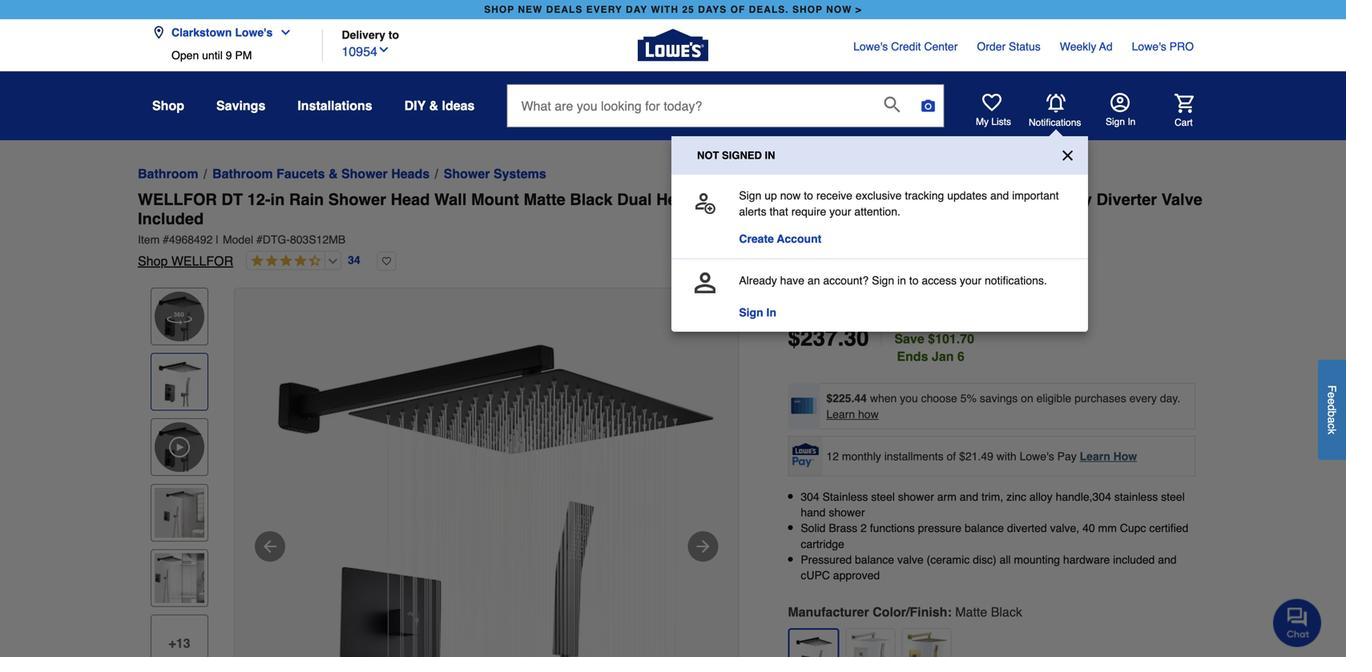 Task type: describe. For each thing, give the bounding box(es) containing it.
pm
[[235, 49, 252, 62]]

f
[[1326, 385, 1339, 392]]

weekly ad link
[[1060, 38, 1113, 55]]

eligible
[[1037, 392, 1072, 405]]

save $101.70 ends jan 6
[[895, 331, 975, 364]]

1 head from the left
[[391, 190, 430, 209]]

add user image
[[695, 193, 716, 214]]

notifications.
[[985, 274, 1047, 287]]

installations
[[298, 98, 372, 113]]

pay
[[1058, 450, 1077, 463]]

signed
[[722, 149, 762, 162]]

2 vertical spatial and
[[1158, 553, 1177, 566]]

deals
[[546, 4, 583, 15]]

lowe's inside lowe's pro link
[[1132, 40, 1167, 53]]

you
[[900, 392, 918, 405]]

9
[[226, 49, 232, 62]]

304 stainless steel shower arm and trim, zinc alloy handle,304 stainless steel hand shower solid brass 2 functions pressure balance diverted valve, 40 mm cupc certified cartridge pressured balance valve (ceramic disc) all mounting hardware included and cupc approved
[[801, 491, 1189, 582]]

updates
[[948, 189, 988, 202]]

installations button
[[298, 91, 372, 120]]

my lists link
[[976, 93, 1012, 128]]

stainless
[[1115, 491, 1158, 503]]

create account
[[739, 232, 822, 245]]

$225.44 when you choose 5% savings on eligible purchases every day. learn how
[[827, 392, 1181, 421]]

& inside 'button'
[[429, 98, 439, 113]]

how
[[858, 408, 879, 421]]

require
[[792, 205, 827, 218]]

valve,
[[1050, 522, 1080, 535]]

days
[[698, 4, 727, 15]]

pressured
[[801, 553, 852, 566]]

jan
[[932, 349, 954, 364]]

shop new deals every day with 25 days of deals. shop now > link
[[481, 0, 865, 19]]

shop for shop
[[152, 98, 184, 113]]

0 horizontal spatial sign in
[[739, 306, 777, 319]]

lowe's home improvement cart image
[[1175, 94, 1194, 113]]

1 vertical spatial in
[[898, 274, 906, 287]]

4.4 stars image
[[247, 254, 322, 269]]

diverted
[[1007, 522, 1047, 535]]

an
[[808, 274, 820, 287]]

sign in button
[[1106, 93, 1136, 128]]

0 horizontal spatial balance
[[855, 553, 895, 566]]

k
[[1326, 429, 1339, 435]]

valve
[[898, 553, 924, 566]]

1 shop from the left
[[484, 4, 515, 15]]

and inside sign up now to receive exclusive tracking updates and important alerts that require your attention.
[[991, 189, 1009, 202]]

lowes pay logo image
[[790, 443, 822, 467]]

bathroom faucets & shower heads
[[212, 166, 430, 181]]

how
[[1114, 450, 1138, 463]]

+13
[[169, 636, 190, 651]]

2 shop from the left
[[793, 4, 823, 15]]

your inside sign up now to receive exclusive tracking updates and important alerts that require your attention.
[[830, 205, 852, 218]]

faucets
[[277, 166, 325, 181]]

order status link
[[977, 38, 1041, 55]]

1 horizontal spatial learn
[[1080, 450, 1111, 463]]

arrow right image
[[694, 537, 713, 556]]

f e e d b a c k button
[[1319, 360, 1347, 460]]

sign inside sign up now to receive exclusive tracking updates and important alerts that require your attention.
[[739, 189, 762, 202]]

already have an account? sign in to access your notifications.
[[739, 274, 1047, 287]]

search image
[[884, 96, 900, 112]]

purchases
[[1075, 392, 1127, 405]]

learn how link
[[1080, 450, 1138, 463]]

b
[[1326, 411, 1339, 417]]

built-
[[772, 190, 813, 209]]

item
[[138, 233, 160, 246]]

savings button
[[216, 91, 266, 120]]

account image
[[695, 273, 716, 293]]

system
[[950, 190, 1007, 209]]

1 vertical spatial black
[[991, 605, 1023, 620]]

every
[[586, 4, 623, 15]]

0 horizontal spatial &
[[329, 166, 338, 181]]

cupc
[[801, 569, 830, 582]]

$339.00 /
[[895, 317, 945, 332]]

weekly
[[1060, 40, 1097, 53]]

alloy
[[1030, 491, 1053, 503]]

valve
[[1162, 190, 1203, 209]]

10954 button
[[342, 40, 390, 61]]

account?
[[823, 274, 869, 287]]

0 horizontal spatial to
[[389, 28, 399, 41]]

my lists
[[976, 116, 1012, 127]]

0 horizontal spatial in
[[767, 306, 777, 319]]

monthly
[[842, 450, 882, 463]]

ends
[[897, 349, 929, 364]]

wall
[[434, 190, 467, 209]]

237
[[801, 325, 838, 351]]

faucet
[[894, 190, 945, 209]]

0 vertical spatial balance
[[965, 522, 1004, 535]]

order status
[[977, 40, 1041, 53]]

1 vertical spatial matte
[[956, 605, 988, 620]]

handle,304
[[1056, 491, 1112, 503]]

model
[[223, 233, 253, 246]]

mm
[[1099, 522, 1117, 535]]

2-
[[1048, 190, 1062, 209]]

deals.
[[749, 4, 789, 15]]

have
[[780, 274, 805, 287]]

$21.49
[[959, 450, 994, 463]]

803s12mb
[[290, 233, 346, 246]]

shower systems
[[444, 166, 546, 181]]

cart
[[1175, 117, 1193, 128]]

lowe's inside clarkstown lowe's button
[[235, 26, 273, 39]]

1 horizontal spatial sign in
[[1106, 116, 1136, 127]]

weekly ad
[[1060, 40, 1113, 53]]

choose
[[921, 392, 958, 405]]

location image
[[152, 26, 165, 39]]

clarkstown
[[172, 26, 232, 39]]

matte inside wellfor dt 12-in rain shower head wall mount matte black dual head waterfall built-in shower faucet system with 2-way diverter valve included item # 4968492 | model # dtg-803s12mb
[[524, 190, 566, 209]]

day.
[[1160, 392, 1181, 405]]

1 # from the left
[[163, 233, 169, 246]]

rain
[[289, 190, 324, 209]]

mounting
[[1014, 553, 1060, 566]]

1 horizontal spatial |
[[879, 324, 885, 352]]

2 head from the left
[[657, 190, 696, 209]]

f e e d b a c k
[[1326, 385, 1339, 435]]

2 steel from the left
[[1162, 491, 1185, 503]]

on
[[1021, 392, 1034, 405]]

$339.00
[[895, 317, 941, 332]]

wellfor inside wellfor dt 12-in rain shower head wall mount matte black dual head waterfall built-in shower faucet system with 2-way diverter valve included item # 4968492 | model # dtg-803s12mb
[[138, 190, 217, 209]]

lowe's home improvement account image
[[1111, 93, 1130, 112]]

now
[[780, 189, 801, 202]]

exclusive
[[856, 189, 902, 202]]

shop for shop wellfor
[[138, 254, 168, 269]]

12
[[827, 450, 839, 463]]

lowe's home improvement logo image
[[638, 10, 709, 81]]

with inside wellfor dt 12-in rain shower head wall mount matte black dual head waterfall built-in shower faucet system with 2-way diverter valve included item # 4968492 | model # dtg-803s12mb
[[1011, 190, 1043, 209]]

dt
[[222, 190, 243, 209]]



Task type: vqa. For each thing, say whether or not it's contained in the screenshot.
the right and
yes



Task type: locate. For each thing, give the bounding box(es) containing it.
0 horizontal spatial steel
[[871, 491, 895, 503]]

learn
[[827, 408, 855, 421], [1080, 450, 1111, 463]]

day
[[626, 4, 648, 15]]

in down already
[[767, 306, 777, 319]]

1 horizontal spatial to
[[804, 189, 814, 202]]

credit
[[891, 40, 921, 53]]

1 vertical spatial wellfor
[[171, 254, 233, 269]]

1 title image from the top
[[155, 357, 204, 407]]

1 vertical spatial with
[[997, 450, 1017, 463]]

sign in down lowe's home improvement account image
[[1106, 116, 1136, 127]]

sign inside button
[[1106, 116, 1125, 127]]

0 horizontal spatial shop
[[484, 4, 515, 15]]

| inside wellfor dt 12-in rain shower head wall mount matte black dual head waterfall built-in shower faucet system with 2-way diverter valve included item # 4968492 | model # dtg-803s12mb
[[216, 233, 219, 246]]

balance up the disc)
[[965, 522, 1004, 535]]

camera image
[[921, 98, 937, 114]]

head
[[391, 190, 430, 209], [657, 190, 696, 209]]

and right the updates
[[991, 189, 1009, 202]]

bathroom for bathroom
[[138, 166, 198, 181]]

1 horizontal spatial in
[[813, 190, 827, 209]]

way
[[1062, 190, 1092, 209]]

shower right require
[[831, 190, 889, 209]]

2 e from the top
[[1326, 398, 1339, 405]]

learn how button
[[827, 406, 879, 422]]

1 vertical spatial |
[[879, 324, 885, 352]]

lowe's left pro
[[1132, 40, 1167, 53]]

0 vertical spatial in
[[271, 190, 285, 209]]

to right "delivery"
[[389, 28, 399, 41]]

sign
[[1106, 116, 1125, 127], [739, 189, 762, 202], [872, 274, 895, 287], [739, 306, 764, 319]]

c
[[1326, 423, 1339, 429]]

in left access
[[898, 274, 906, 287]]

$101.70
[[928, 331, 975, 346]]

sign down lowe's home improvement account image
[[1106, 116, 1125, 127]]

stainless
[[823, 491, 868, 503]]

#
[[163, 233, 169, 246], [256, 233, 263, 246]]

0 vertical spatial wellfor
[[138, 190, 217, 209]]

in left rain
[[271, 190, 285, 209]]

shower down bathroom faucets & shower heads link
[[328, 190, 386, 209]]

approved
[[833, 569, 880, 582]]

delivery to
[[342, 28, 399, 41]]

None search field
[[507, 84, 945, 140]]

1 vertical spatial learn
[[1080, 450, 1111, 463]]

chat invite button image
[[1274, 598, 1323, 647]]

3 title image from the top
[[155, 553, 204, 603]]

1 horizontal spatial balance
[[965, 522, 1004, 535]]

2 vertical spatial to
[[910, 274, 919, 287]]

arrow left image
[[260, 537, 280, 556]]

0 vertical spatial in
[[1128, 116, 1136, 127]]

to inside sign up now to receive exclusive tracking updates and important alerts that require your attention.
[[804, 189, 814, 202]]

bathroom for bathroom faucets & shower heads
[[212, 166, 273, 181]]

:
[[948, 605, 952, 620]]

chevron down image
[[273, 26, 292, 39], [378, 43, 390, 56]]

functions
[[870, 522, 915, 535]]

4968492
[[169, 233, 213, 246]]

shop down open at the left of page
[[152, 98, 184, 113]]

1 steel from the left
[[871, 491, 895, 503]]

matte black image
[[793, 633, 835, 657]]

e up d on the bottom
[[1326, 392, 1339, 398]]

shower up wall
[[444, 166, 490, 181]]

0 vertical spatial matte
[[524, 190, 566, 209]]

cartridge
[[801, 538, 845, 550]]

lowe's home improvement notification center image
[[1047, 94, 1066, 113]]

1 horizontal spatial your
[[960, 274, 982, 287]]

shop button
[[152, 91, 184, 120]]

balance up approved
[[855, 553, 895, 566]]

not
[[697, 149, 719, 162]]

sign in down already
[[739, 306, 777, 319]]

chevron down image inside clarkstown lowe's button
[[273, 26, 292, 39]]

0 horizontal spatial black
[[570, 190, 613, 209]]

40
[[1083, 522, 1095, 535]]

brass
[[829, 522, 858, 535]]

to left access
[[910, 274, 919, 287]]

diy & ideas button
[[405, 91, 475, 120]]

wellfor up included
[[138, 190, 217, 209]]

1 vertical spatial and
[[960, 491, 979, 503]]

# right item
[[163, 233, 169, 246]]

ideas
[[442, 98, 475, 113]]

black down 'all'
[[991, 605, 1023, 620]]

heart outline image
[[377, 252, 397, 271]]

6
[[958, 349, 965, 364]]

2 title image from the top
[[155, 488, 204, 538]]

wellfor down 4968492
[[171, 254, 233, 269]]

0 horizontal spatial bathroom
[[138, 166, 198, 181]]

1 vertical spatial in
[[813, 190, 827, 209]]

1 horizontal spatial shop
[[793, 4, 823, 15]]

2 horizontal spatial and
[[1158, 553, 1177, 566]]

bathroom up dt
[[212, 166, 273, 181]]

1 vertical spatial &
[[329, 166, 338, 181]]

/
[[941, 317, 945, 332]]

e up b at bottom
[[1326, 398, 1339, 405]]

5%
[[961, 392, 977, 405]]

1 vertical spatial title image
[[155, 488, 204, 538]]

1 horizontal spatial steel
[[1162, 491, 1185, 503]]

lowe's credit center
[[854, 40, 958, 53]]

0 horizontal spatial #
[[163, 233, 169, 246]]

1 horizontal spatial in
[[898, 274, 906, 287]]

in inside wellfor dt 12-in rain shower head wall mount matte black dual head waterfall built-in shower faucet system with 2-way diverter valve included item # 4968492 | model # dtg-803s12mb
[[813, 190, 827, 209]]

0 horizontal spatial chevron down image
[[273, 26, 292, 39]]

shop down item
[[138, 254, 168, 269]]

close image
[[1060, 148, 1076, 163]]

| right "30"
[[879, 324, 885, 352]]

sign up alerts
[[739, 189, 762, 202]]

steel up certified
[[1162, 491, 1185, 503]]

with
[[1011, 190, 1043, 209], [997, 450, 1017, 463]]

shop left new
[[484, 4, 515, 15]]

12 monthly installments of $21.49 with lowe's pay learn how
[[827, 450, 1138, 463]]

bathroom faucets & shower heads link
[[212, 164, 430, 184]]

.
[[838, 325, 844, 351]]

0 vertical spatial learn
[[827, 408, 855, 421]]

brushed gold image
[[906, 632, 948, 657]]

2 horizontal spatial to
[[910, 274, 919, 287]]

1 vertical spatial to
[[804, 189, 814, 202]]

in right now at the right top of the page
[[813, 190, 827, 209]]

and down certified
[[1158, 553, 1177, 566]]

learn inside '$225.44 when you choose 5% savings on eligible purchases every day. learn how'
[[827, 408, 855, 421]]

when
[[870, 392, 897, 405]]

to up require
[[804, 189, 814, 202]]

1 horizontal spatial and
[[991, 189, 1009, 202]]

1 vertical spatial chevron down image
[[378, 43, 390, 56]]

steel up functions
[[871, 491, 895, 503]]

title image
[[155, 357, 204, 407], [155, 488, 204, 538], [155, 553, 204, 603]]

0 vertical spatial black
[[570, 190, 613, 209]]

lowe's
[[235, 26, 273, 39], [854, 40, 888, 53], [1132, 40, 1167, 53], [1020, 450, 1055, 463]]

shower left arm
[[898, 491, 934, 503]]

0 vertical spatial and
[[991, 189, 1009, 202]]

0 vertical spatial your
[[830, 205, 852, 218]]

1 vertical spatial your
[[960, 274, 982, 287]]

& right diy
[[429, 98, 439, 113]]

+13 button
[[151, 615, 208, 657]]

0 vertical spatial sign in
[[1106, 116, 1136, 127]]

in inside wellfor dt 12-in rain shower head wall mount matte black dual head waterfall built-in shower faucet system with 2-way diverter valve included item # 4968492 | model # dtg-803s12mb
[[271, 190, 285, 209]]

lowe's home improvement lists image
[[983, 93, 1002, 112]]

0 vertical spatial |
[[216, 233, 219, 246]]

black left dual on the top of the page
[[570, 190, 613, 209]]

1 horizontal spatial chevron down image
[[378, 43, 390, 56]]

lowe's left credit
[[854, 40, 888, 53]]

2 bathroom from the left
[[212, 166, 273, 181]]

304
[[801, 491, 820, 503]]

matte down the systems
[[524, 190, 566, 209]]

shower down stainless
[[829, 506, 865, 519]]

hardware
[[1064, 553, 1110, 566]]

shop left now on the top of page
[[793, 4, 823, 15]]

tracking
[[905, 189, 944, 202]]

black
[[570, 190, 613, 209], [991, 605, 1023, 620]]

0 vertical spatial with
[[1011, 190, 1043, 209]]

bathroom link
[[138, 164, 198, 184]]

1 vertical spatial balance
[[855, 553, 895, 566]]

lists
[[992, 116, 1012, 127]]

bathroom up included
[[138, 166, 198, 181]]

0 vertical spatial shower
[[898, 491, 934, 503]]

& right "faucets"
[[329, 166, 338, 181]]

bathroom
[[138, 166, 198, 181], [212, 166, 273, 181]]

of
[[731, 4, 746, 15]]

1 vertical spatial shop
[[138, 254, 168, 269]]

manufacturer
[[788, 605, 869, 620]]

matte
[[524, 190, 566, 209], [956, 605, 988, 620]]

diy & ideas
[[405, 98, 475, 113]]

open until 9 pm
[[172, 49, 252, 62]]

0 vertical spatial title image
[[155, 357, 204, 407]]

0 horizontal spatial and
[[960, 491, 979, 503]]

solid
[[801, 522, 826, 535]]

important
[[1012, 189, 1059, 202]]

lowe's inside lowe's credit center link
[[854, 40, 888, 53]]

0 vertical spatial shop
[[152, 98, 184, 113]]

your
[[830, 205, 852, 218], [960, 274, 982, 287]]

shop wellfor
[[138, 254, 233, 269]]

matte right :
[[956, 605, 988, 620]]

1 vertical spatial shower
[[829, 506, 865, 519]]

installments
[[885, 450, 944, 463]]

1 horizontal spatial shower
[[898, 491, 934, 503]]

0 horizontal spatial matte
[[524, 190, 566, 209]]

lowe's left pay
[[1020, 450, 1055, 463]]

2 # from the left
[[256, 233, 263, 246]]

shop
[[152, 98, 184, 113], [138, 254, 168, 269]]

2 vertical spatial in
[[767, 306, 777, 319]]

1 horizontal spatial black
[[991, 605, 1023, 620]]

0 horizontal spatial shower
[[829, 506, 865, 519]]

2 horizontal spatial in
[[1128, 116, 1136, 127]]

0 horizontal spatial |
[[216, 233, 219, 246]]

of
[[947, 450, 956, 463]]

1 horizontal spatial head
[[657, 190, 696, 209]]

1 horizontal spatial matte
[[956, 605, 988, 620]]

steel
[[871, 491, 895, 503], [1162, 491, 1185, 503]]

0 vertical spatial &
[[429, 98, 439, 113]]

attention.
[[855, 205, 901, 218]]

alerts
[[739, 205, 767, 218]]

until
[[202, 49, 223, 62]]

1 vertical spatial sign in
[[739, 306, 777, 319]]

your down the receive
[[830, 205, 852, 218]]

head down heads in the top left of the page
[[391, 190, 430, 209]]

0 horizontal spatial your
[[830, 205, 852, 218]]

certified
[[1150, 522, 1189, 535]]

10954
[[342, 44, 378, 59]]

0 horizontal spatial head
[[391, 190, 430, 209]]

chevron down image inside "10954" button
[[378, 43, 390, 56]]

and right arm
[[960, 491, 979, 503]]

black inside wellfor dt 12-in rain shower head wall mount matte black dual head waterfall built-in shower faucet system with 2-way diverter valve included item # 4968492 | model # dtg-803s12mb
[[570, 190, 613, 209]]

save
[[895, 331, 925, 346]]

item number 4 9 6 8 4 9 2 and model number d t g - 8 0 3 s 1 2 m b element
[[138, 232, 1209, 248]]

delivery
[[342, 28, 386, 41]]

in inside button
[[1128, 116, 1136, 127]]

1 bathroom from the left
[[138, 166, 198, 181]]

2 vertical spatial title image
[[155, 553, 204, 603]]

brushed nickel image
[[850, 632, 892, 657]]

1 e from the top
[[1326, 392, 1339, 398]]

1 horizontal spatial bathroom
[[212, 166, 273, 181]]

lowe's pro link
[[1132, 38, 1194, 55]]

with right the $21.49
[[997, 450, 1017, 463]]

sign down already
[[739, 306, 764, 319]]

0 vertical spatial chevron down image
[[273, 26, 292, 39]]

shower
[[898, 491, 934, 503], [829, 506, 865, 519]]

in
[[765, 149, 775, 162]]

with left 2-
[[1011, 190, 1043, 209]]

(ceramic
[[927, 553, 970, 566]]

learn right pay
[[1080, 450, 1111, 463]]

| left model
[[216, 233, 219, 246]]

1 horizontal spatial &
[[429, 98, 439, 113]]

clarkstown lowe's button
[[152, 16, 298, 49]]

head up item number 4 9 6 8 4 9 2 and model number d t g - 8 0 3 s 1 2 m b element
[[657, 190, 696, 209]]

1 horizontal spatial #
[[256, 233, 263, 246]]

0 horizontal spatial learn
[[827, 408, 855, 421]]

0 horizontal spatial in
[[271, 190, 285, 209]]

34
[[348, 254, 360, 267]]

your right access
[[960, 274, 982, 287]]

# right model
[[256, 233, 263, 246]]

cupc
[[1120, 522, 1147, 535]]

learn down $225.44
[[827, 408, 855, 421]]

sign right account?
[[872, 274, 895, 287]]

Search Query text field
[[508, 85, 872, 127]]

a
[[1326, 417, 1339, 423]]

0 vertical spatial to
[[389, 28, 399, 41]]

shower left heads in the top left of the page
[[341, 166, 388, 181]]

disc)
[[973, 553, 997, 566]]

lowe's up pm
[[235, 26, 273, 39]]

in down lowe's home improvement account image
[[1128, 116, 1136, 127]]



